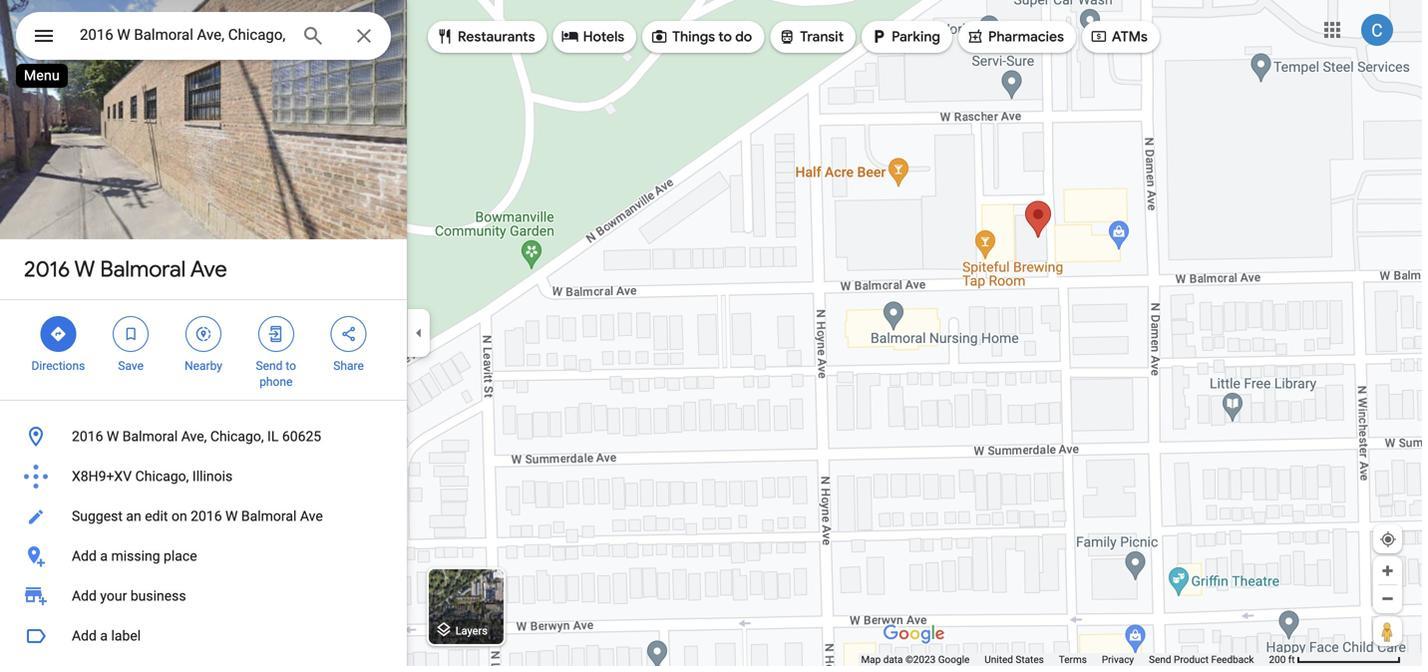 Task type: vqa. For each thing, say whether or not it's contained in the screenshot.


Task type: locate. For each thing, give the bounding box(es) containing it.
add a missing place button
[[0, 537, 407, 576]]

1 vertical spatial to
[[286, 359, 296, 373]]

2016
[[24, 255, 70, 283], [72, 428, 103, 445], [191, 508, 222, 525]]

2016 w balmoral ave
[[24, 255, 227, 283]]

none field inside '2016 w balmoral ave, chicago, il 60625' field
[[80, 23, 285, 47]]

send inside send to phone
[[256, 359, 283, 373]]

1 horizontal spatial to
[[718, 28, 732, 46]]

balmoral up 'x8h9+xv chicago, illinois'
[[122, 428, 178, 445]]

1 horizontal spatial ave
[[300, 508, 323, 525]]

google account: cat marinescu  
(ecaterina.marinescu@adept.ai) image
[[1361, 14, 1393, 46]]

w for 2016 w balmoral ave
[[74, 255, 95, 283]]

1 vertical spatial w
[[107, 428, 119, 445]]

terms button
[[1059, 653, 1087, 666]]

2016 right on
[[191, 508, 222, 525]]

show street view coverage image
[[1373, 616, 1402, 646]]

chicago, left il
[[210, 428, 264, 445]]


[[194, 323, 212, 345]]

w
[[74, 255, 95, 283], [107, 428, 119, 445], [225, 508, 238, 525]]

business
[[130, 588, 186, 604]]

send product feedback button
[[1149, 653, 1254, 666]]

to inside send to phone
[[286, 359, 296, 373]]

0 horizontal spatial chicago,
[[135, 468, 189, 485]]

1 horizontal spatial 2016
[[72, 428, 103, 445]]

balmoral inside 2016 w balmoral ave, chicago, il 60625 button
[[122, 428, 178, 445]]

200 ft button
[[1269, 654, 1401, 666]]


[[436, 25, 454, 47]]

0 vertical spatial a
[[100, 548, 108, 564]]

0 horizontal spatial 2016
[[24, 255, 70, 283]]

send up 'phone'
[[256, 359, 283, 373]]

missing
[[111, 548, 160, 564]]

2 vertical spatial balmoral
[[241, 508, 297, 525]]

ave inside button
[[300, 508, 323, 525]]

a left missing
[[100, 548, 108, 564]]

edit
[[145, 508, 168, 525]]

1 add from the top
[[72, 548, 97, 564]]

1 horizontal spatial w
[[107, 428, 119, 445]]

0 vertical spatial chicago,
[[210, 428, 264, 445]]

 restaurants
[[436, 25, 535, 47]]

0 vertical spatial 2016
[[24, 255, 70, 283]]

footer containing map data ©2023 google
[[861, 653, 1269, 666]]

a left label
[[100, 628, 108, 644]]

feedback
[[1211, 654, 1254, 666]]

2 vertical spatial 2016
[[191, 508, 222, 525]]

2 add from the top
[[72, 588, 97, 604]]

label
[[111, 628, 141, 644]]

0 vertical spatial balmoral
[[100, 255, 186, 283]]

suggest an edit on 2016 w balmoral ave button
[[0, 497, 407, 537]]


[[267, 323, 285, 345]]

1 vertical spatial chicago,
[[135, 468, 189, 485]]

restaurants
[[458, 28, 535, 46]]

1 vertical spatial balmoral
[[122, 428, 178, 445]]

chicago, up edit
[[135, 468, 189, 485]]

product
[[1174, 654, 1209, 666]]

0 vertical spatial send
[[256, 359, 283, 373]]

illinois
[[192, 468, 233, 485]]

balmoral
[[100, 255, 186, 283], [122, 428, 178, 445], [241, 508, 297, 525]]

things
[[672, 28, 715, 46]]

2 vertical spatial w
[[225, 508, 238, 525]]

transit
[[800, 28, 844, 46]]

2016 up x8h9+xv
[[72, 428, 103, 445]]

x8h9+xv chicago, illinois
[[72, 468, 233, 485]]

add left your
[[72, 588, 97, 604]]

1 vertical spatial ave
[[300, 508, 323, 525]]

ave,
[[181, 428, 207, 445]]

0 horizontal spatial to
[[286, 359, 296, 373]]

send inside button
[[1149, 654, 1171, 666]]

data
[[883, 654, 903, 666]]

add for add your business
[[72, 588, 97, 604]]

2 vertical spatial add
[[72, 628, 97, 644]]

your
[[100, 588, 127, 604]]

2 horizontal spatial w
[[225, 508, 238, 525]]

ave down 60625
[[300, 508, 323, 525]]

nearby
[[185, 359, 222, 373]]

0 horizontal spatial ave
[[190, 255, 227, 283]]

balmoral down x8h9+xv chicago, illinois button
[[241, 508, 297, 525]]

show your location image
[[1379, 531, 1397, 549]]

terms
[[1059, 654, 1087, 666]]

add a missing place
[[72, 548, 197, 564]]

0 vertical spatial w
[[74, 255, 95, 283]]


[[870, 25, 888, 47]]

0 vertical spatial to
[[718, 28, 732, 46]]

1 vertical spatial a
[[100, 628, 108, 644]]

2016 up  in the left of the page
[[24, 255, 70, 283]]

1 vertical spatial 2016
[[72, 428, 103, 445]]


[[966, 25, 984, 47]]


[[561, 25, 579, 47]]

0 vertical spatial ave
[[190, 255, 227, 283]]

collapse side panel image
[[408, 322, 430, 344]]

2016 w balmoral ave, chicago, il 60625 button
[[0, 417, 407, 457]]

2016 for 2016 w balmoral ave, chicago, il 60625
[[72, 428, 103, 445]]


[[650, 25, 668, 47]]

united states button
[[985, 653, 1044, 666]]

hotels
[[583, 28, 624, 46]]

send
[[256, 359, 283, 373], [1149, 654, 1171, 666]]

1 vertical spatial send
[[1149, 654, 1171, 666]]

chicago,
[[210, 428, 264, 445], [135, 468, 189, 485]]

1 horizontal spatial chicago,
[[210, 428, 264, 445]]

3 add from the top
[[72, 628, 97, 644]]

0 vertical spatial add
[[72, 548, 97, 564]]

 search field
[[16, 12, 391, 64]]

map
[[861, 654, 881, 666]]

2 a from the top
[[100, 628, 108, 644]]


[[32, 21, 56, 50]]

0 horizontal spatial send
[[256, 359, 283, 373]]

balmoral for ave
[[100, 255, 186, 283]]

to left do
[[718, 28, 732, 46]]

google
[[938, 654, 970, 666]]

a
[[100, 548, 108, 564], [100, 628, 108, 644]]

to
[[718, 28, 732, 46], [286, 359, 296, 373]]

add down the suggest
[[72, 548, 97, 564]]

send left "product"
[[1149, 654, 1171, 666]]

add left label
[[72, 628, 97, 644]]

add
[[72, 548, 97, 564], [72, 588, 97, 604], [72, 628, 97, 644]]

send product feedback
[[1149, 654, 1254, 666]]

x8h9+xv chicago, illinois button
[[0, 457, 407, 497]]

an
[[126, 508, 141, 525]]

add for add a label
[[72, 628, 97, 644]]

ave up ''
[[190, 255, 227, 283]]

1 horizontal spatial send
[[1149, 654, 1171, 666]]

1 vertical spatial add
[[72, 588, 97, 604]]

None field
[[80, 23, 285, 47]]

add your business
[[72, 588, 186, 604]]

to up 'phone'
[[286, 359, 296, 373]]

a for missing
[[100, 548, 108, 564]]

1 a from the top
[[100, 548, 108, 564]]

0 horizontal spatial w
[[74, 255, 95, 283]]

balmoral inside the suggest an edit on 2016 w balmoral ave button
[[241, 508, 297, 525]]

balmoral up 
[[100, 255, 186, 283]]

united states
[[985, 654, 1044, 666]]

footer
[[861, 653, 1269, 666]]

ave
[[190, 255, 227, 283], [300, 508, 323, 525]]



Task type: describe. For each thing, give the bounding box(es) containing it.
x8h9+xv
[[72, 468, 132, 485]]

phone
[[259, 375, 293, 389]]

on
[[171, 508, 187, 525]]

suggest
[[72, 508, 123, 525]]

united
[[985, 654, 1013, 666]]


[[49, 323, 67, 345]]

states
[[1016, 654, 1044, 666]]

send to phone
[[256, 359, 296, 389]]

place
[[164, 548, 197, 564]]

layers
[[455, 625, 488, 637]]

2 horizontal spatial 2016
[[191, 508, 222, 525]]

200
[[1269, 654, 1286, 666]]

send for send to phone
[[256, 359, 283, 373]]

balmoral for ave,
[[122, 428, 178, 445]]

 things to do
[[650, 25, 752, 47]]


[[122, 323, 140, 345]]

 pharmacies
[[966, 25, 1064, 47]]

 atms
[[1090, 25, 1148, 47]]

actions for 2016 w balmoral ave region
[[0, 300, 407, 400]]

directions
[[31, 359, 85, 373]]

 hotels
[[561, 25, 624, 47]]


[[1090, 25, 1108, 47]]

map data ©2023 google
[[861, 654, 970, 666]]

200 ft
[[1269, 654, 1295, 666]]

do
[[735, 28, 752, 46]]

 button
[[16, 12, 72, 64]]

zoom out image
[[1380, 591, 1395, 606]]

2016 for 2016 w balmoral ave
[[24, 255, 70, 283]]

suggest an edit on 2016 w balmoral ave
[[72, 508, 323, 525]]

©2023
[[905, 654, 936, 666]]

add for add a missing place
[[72, 548, 97, 564]]

share
[[333, 359, 364, 373]]

add your business link
[[0, 576, 407, 616]]

zoom in image
[[1380, 563, 1395, 578]]


[[778, 25, 796, 47]]

footer inside google maps element
[[861, 653, 1269, 666]]

atms
[[1112, 28, 1148, 46]]

privacy button
[[1102, 653, 1134, 666]]

ft
[[1288, 654, 1295, 666]]

add a label
[[72, 628, 141, 644]]

to inside  things to do
[[718, 28, 732, 46]]

2016 w balmoral ave main content
[[0, 0, 407, 666]]

2016 w balmoral ave, chicago, il 60625
[[72, 428, 321, 445]]

 transit
[[778, 25, 844, 47]]


[[340, 323, 358, 345]]

google maps element
[[0, 0, 1422, 666]]

il
[[267, 428, 279, 445]]

send for send product feedback
[[1149, 654, 1171, 666]]

parking
[[892, 28, 940, 46]]

60625
[[282, 428, 321, 445]]

pharmacies
[[988, 28, 1064, 46]]

save
[[118, 359, 144, 373]]

a for label
[[100, 628, 108, 644]]

privacy
[[1102, 654, 1134, 666]]

2016 W Balmoral Ave, Chicago, IL 60625 field
[[16, 12, 391, 60]]

add a label button
[[0, 616, 407, 656]]

w for 2016 w balmoral ave, chicago, il 60625
[[107, 428, 119, 445]]

 parking
[[870, 25, 940, 47]]



